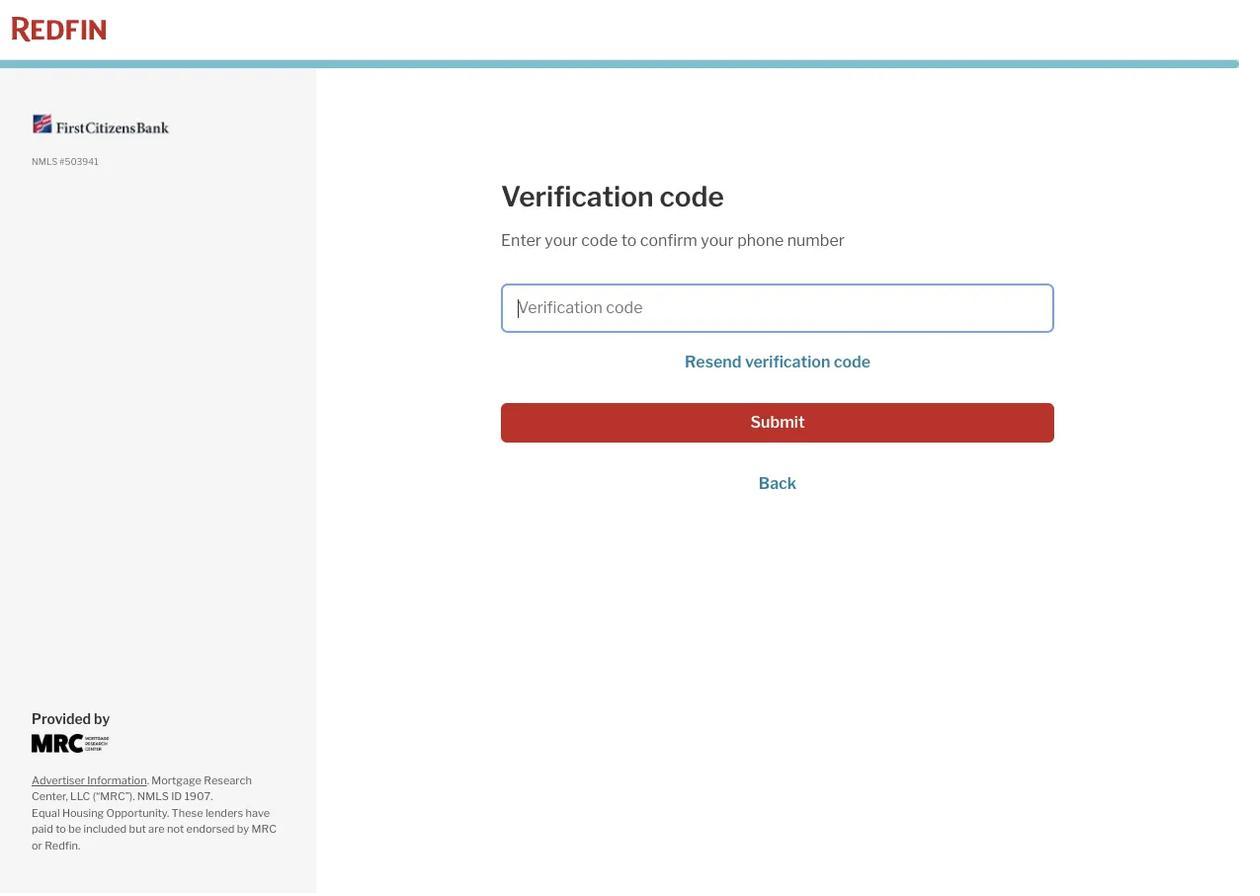 Task type: describe. For each thing, give the bounding box(es) containing it.
("mrc").
[[93, 790, 135, 803]]

advertiser
[[32, 773, 85, 787]]

have
[[246, 806, 270, 820]]

verification
[[745, 353, 831, 372]]

information
[[87, 773, 147, 787]]

nmls inside '. mortgage research center, llc ("mrc"). nmls id 1907. equal housing opportunity. these lenders have paid to be included but are not endorsed by mrc or redfin.'
[[137, 790, 169, 803]]

mrc
[[252, 822, 277, 836]]

back
[[759, 474, 797, 493]]

included
[[84, 822, 127, 836]]

code for resend
[[834, 353, 871, 372]]

code for enter
[[581, 231, 618, 250]]

these
[[172, 806, 203, 820]]

research
[[204, 773, 252, 787]]

.
[[147, 773, 149, 787]]

endorsed
[[186, 822, 235, 836]]

1907.
[[184, 790, 213, 803]]

advertiser information button
[[32, 773, 147, 787]]

0 vertical spatial by
[[94, 710, 110, 727]]

resend
[[685, 353, 742, 372]]

back button
[[501, 474, 1055, 493]]

provided by
[[32, 710, 110, 727]]



Task type: vqa. For each thing, say whether or not it's contained in the screenshot.
Provided
yes



Task type: locate. For each thing, give the bounding box(es) containing it.
1 horizontal spatial your
[[701, 231, 734, 250]]

enter
[[501, 231, 541, 250]]

1 your from the left
[[545, 231, 578, 250]]

1 horizontal spatial by
[[237, 822, 249, 836]]

1 vertical spatial to
[[56, 822, 66, 836]]

to inside '. mortgage research center, llc ("mrc"). nmls id 1907. equal housing opportunity. these lenders have paid to be included but are not endorsed by mrc or redfin.'
[[56, 822, 66, 836]]

0 horizontal spatial nmls
[[32, 156, 57, 167]]

id
[[171, 790, 182, 803]]

your right enter
[[545, 231, 578, 250]]

nmls down the .
[[137, 790, 169, 803]]

0 vertical spatial to
[[621, 231, 637, 250]]

0 horizontal spatial your
[[545, 231, 578, 250]]

1 horizontal spatial nmls
[[137, 790, 169, 803]]

code
[[660, 180, 724, 213], [581, 231, 618, 250], [834, 353, 871, 372]]

confirm
[[640, 231, 698, 250]]

not
[[167, 822, 184, 836]]

enter your code to confirm your phone number
[[501, 231, 845, 250]]

1 vertical spatial nmls
[[137, 790, 169, 803]]

to
[[621, 231, 637, 250], [56, 822, 66, 836]]

your right confirm
[[701, 231, 734, 250]]

2 your from the left
[[701, 231, 734, 250]]

0 horizontal spatial to
[[56, 822, 66, 836]]

submit
[[751, 413, 805, 432]]

but
[[129, 822, 146, 836]]

1 vertical spatial code
[[581, 231, 618, 250]]

llc
[[70, 790, 90, 803]]

to left "be"
[[56, 822, 66, 836]]

0 vertical spatial nmls
[[32, 156, 57, 167]]

phone number
[[737, 231, 845, 250]]

by left mrc
[[237, 822, 249, 836]]

advertiser information
[[32, 773, 147, 787]]

paid
[[32, 822, 53, 836]]

verification
[[501, 180, 654, 213]]

submit button
[[501, 403, 1055, 443]]

lenders
[[205, 806, 243, 820]]

0 horizontal spatial by
[[94, 710, 110, 727]]

code up enter your code to confirm your phone number
[[660, 180, 724, 213]]

2 horizontal spatial code
[[834, 353, 871, 372]]

mortgage
[[151, 773, 202, 787]]

to left confirm
[[621, 231, 637, 250]]

resend verification code
[[685, 353, 871, 372]]

0 vertical spatial code
[[660, 180, 724, 213]]

nmls #503941
[[32, 156, 98, 167]]

or redfin.
[[32, 839, 80, 852]]

nmls
[[32, 156, 57, 167], [137, 790, 169, 803]]

#503941
[[59, 156, 98, 167]]

code down verification code
[[581, 231, 618, 250]]

Verification code text field
[[501, 284, 1055, 333]]

equal housing opportunity.
[[32, 806, 169, 820]]

1 horizontal spatial to
[[621, 231, 637, 250]]

center,
[[32, 790, 68, 803]]

resend verification code button
[[501, 353, 1055, 372]]

nmls left #503941
[[32, 156, 57, 167]]

1 horizontal spatial code
[[660, 180, 724, 213]]

your
[[545, 231, 578, 250], [701, 231, 734, 250]]

by up mortgage research center image
[[94, 710, 110, 727]]

0 horizontal spatial code
[[581, 231, 618, 250]]

mortgage research center image
[[32, 734, 109, 753]]

provided
[[32, 710, 91, 727]]

by inside '. mortgage research center, llc ("mrc"). nmls id 1907. equal housing opportunity. these lenders have paid to be included but are not endorsed by mrc or redfin.'
[[237, 822, 249, 836]]

code right "verification"
[[834, 353, 871, 372]]

are
[[148, 822, 165, 836]]

by
[[94, 710, 110, 727], [237, 822, 249, 836]]

1 vertical spatial by
[[237, 822, 249, 836]]

. mortgage research center, llc ("mrc"). nmls id 1907. equal housing opportunity. these lenders have paid to be included but are not endorsed by mrc or redfin.
[[32, 773, 277, 852]]

2 vertical spatial code
[[834, 353, 871, 372]]

verification code
[[501, 180, 724, 213]]

be
[[68, 822, 81, 836]]



